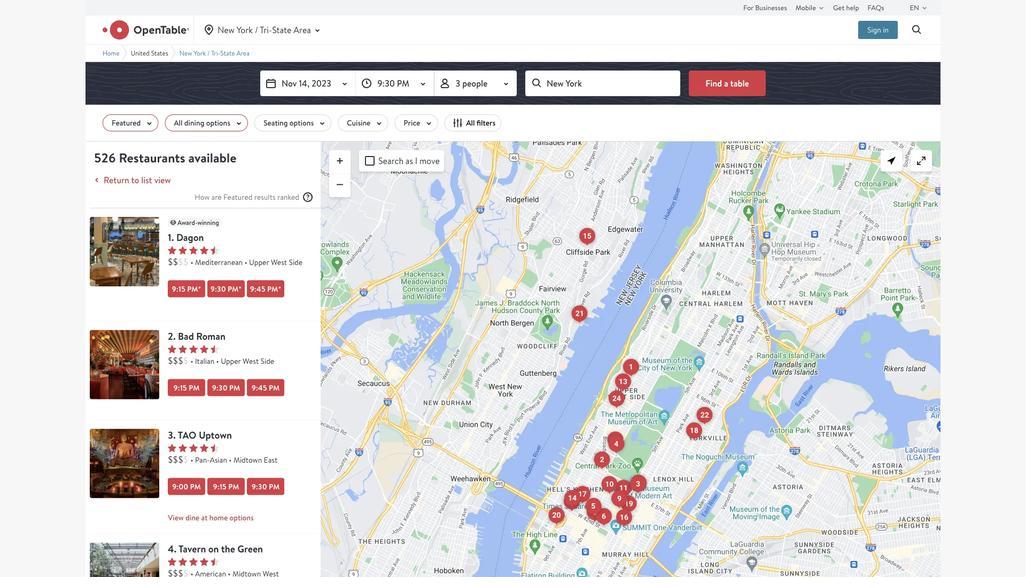 Task type: locate. For each thing, give the bounding box(es) containing it.
9:45 inside the 9:45 pm link
[[252, 383, 267, 393]]

* for 9:45 pm *
[[278, 284, 281, 294]]

featured
[[112, 118, 141, 128], [224, 192, 253, 202]]

options inside all dining options dropdown button
[[206, 118, 230, 128]]

1 horizontal spatial new
[[218, 24, 235, 35]]

0 horizontal spatial 9:30 pm
[[212, 383, 240, 393]]

1 0 from the left
[[321, 141, 326, 152]]

side inside '$$ $$ • mediterranean • upper west side'
[[289, 257, 303, 267]]

nov
[[282, 78, 297, 89]]

2 4.5 stars image from the top
[[168, 345, 219, 354]]

dine
[[186, 513, 199, 523]]

dagon
[[176, 231, 204, 244]]

1 vertical spatial 3
[[636, 480, 640, 489]]

0 vertical spatial york
[[237, 24, 253, 35]]

upper inside '$$ $$ • mediterranean • upper west side'
[[249, 257, 269, 267]]

3 for 3
[[636, 480, 640, 489]]

9:15 up the tao
[[173, 383, 187, 393]]

9:45 down $$$ $ • italian • upper west side
[[252, 383, 267, 393]]

west up 9:45 pm *
[[271, 257, 287, 267]]

$$ down the 1.
[[168, 256, 178, 268]]

mobile button
[[796, 0, 828, 15]]

2 0 from the left
[[326, 141, 332, 152]]

2 vertical spatial 4.5 stars image
[[168, 444, 219, 452]]

10 button
[[602, 476, 618, 493]]

businesses
[[755, 3, 787, 12]]

york right states at the left top
[[194, 49, 206, 57]]

0 vertical spatial 9:15 pm link
[[168, 379, 205, 396]]

all dining options button
[[165, 114, 248, 131]]

22 button
[[697, 407, 713, 424]]

0 vertical spatial west
[[271, 257, 287, 267]]

1 vertical spatial $
[[183, 454, 188, 465]]

3
[[456, 78, 460, 89], [636, 480, 640, 489]]

• down 'dagon'
[[191, 257, 193, 267]]

3 left people
[[456, 78, 460, 89]]

16
[[620, 513, 629, 522]]

table
[[730, 77, 749, 89]]

0 vertical spatial 9:45
[[250, 284, 266, 294]]

1 $ from the top
[[183, 355, 188, 366]]

0 vertical spatial tri-
[[260, 24, 272, 35]]

9:30 pm
[[377, 77, 409, 89], [212, 383, 240, 393], [252, 482, 280, 492]]

west
[[271, 257, 287, 267], [243, 356, 259, 366]]

state inside 'dropdown button'
[[272, 24, 292, 35]]

1 horizontal spatial featured
[[224, 192, 253, 202]]

$$$ down 2.
[[168, 355, 183, 366]]

search as i move
[[378, 155, 440, 167]]

0 vertical spatial 9:15 pm
[[173, 383, 200, 393]]

15 button
[[579, 228, 595, 244]]

0 horizontal spatial featured
[[112, 118, 141, 128]]

0 horizontal spatial 9:15 pm
[[173, 383, 200, 393]]

1 vertical spatial upper
[[221, 356, 241, 366]]

* down '$$ $$ • mediterranean • upper west side'
[[278, 284, 281, 294]]

0 vertical spatial 3
[[456, 78, 460, 89]]

2 $$$ from the top
[[168, 454, 183, 465]]

9:15 down asian
[[213, 482, 227, 492]]

4 button
[[608, 436, 625, 453]]

4.
[[168, 542, 177, 556]]

• right mediterranean in the left top of the page
[[245, 257, 247, 267]]

1 horizontal spatial 9:30 pm link
[[247, 478, 284, 495]]

0 vertical spatial 9:30 pm link
[[207, 379, 245, 396]]

1 vertical spatial 9:30 pm
[[212, 383, 240, 393]]

0 horizontal spatial upper
[[221, 356, 241, 366]]

mediterranean
[[195, 257, 243, 267]]

3 right 11 at the bottom right
[[636, 480, 640, 489]]

9:45
[[250, 284, 266, 294], [252, 383, 267, 393]]

all inside button
[[466, 118, 475, 128]]

2 $ from the top
[[183, 454, 188, 465]]

9:15 pm link down $$$ $ • pan-asian • midtown east
[[207, 478, 245, 495]]

side inside $$$ $ • italian • upper west side
[[261, 356, 274, 366]]

new right states at the left top
[[179, 49, 192, 57]]

• right asian
[[229, 455, 232, 465]]

1 horizontal spatial all
[[466, 118, 475, 128]]

all for all filters
[[466, 118, 475, 128]]

11 button
[[616, 480, 632, 497]]

i
[[415, 155, 418, 167]]

a photo of bad roman restaurant image
[[90, 330, 159, 399]]

west inside $$$ $ • italian • upper west side
[[243, 356, 259, 366]]

options right home
[[230, 513, 254, 523]]

1 horizontal spatial state
[[272, 24, 292, 35]]

9:45 pm *
[[250, 284, 281, 294]]

map region
[[264, 10, 948, 577]]

7 button
[[631, 475, 647, 492]]

9:00 pm link
[[168, 478, 205, 495]]

9:30 pm down $$$ $ • italian • upper west side
[[212, 383, 240, 393]]

2 horizontal spatial 9:30 pm
[[377, 77, 409, 89]]

featured right are
[[224, 192, 253, 202]]

1 horizontal spatial 3
[[636, 480, 640, 489]]

new up new york / tri-state area link
[[218, 24, 235, 35]]

9:00
[[172, 482, 188, 492]]

9:45 pm link
[[247, 379, 284, 396]]

area
[[294, 24, 311, 35], [236, 49, 250, 57]]

all left filters
[[466, 118, 475, 128]]

all inside dropdown button
[[174, 118, 183, 128]]

1 horizontal spatial west
[[271, 257, 287, 267]]

9:30 pm down east
[[252, 482, 280, 492]]

1 vertical spatial 4.5 stars image
[[168, 345, 219, 354]]

nov 14, 2023 button
[[260, 71, 356, 96]]

0 vertical spatial area
[[294, 24, 311, 35]]

find
[[706, 77, 722, 89]]

* left 9:30 pm *
[[198, 284, 201, 294]]

9:30
[[377, 77, 395, 89], [210, 284, 226, 294], [212, 383, 228, 393], [252, 482, 267, 492]]

upper
[[249, 257, 269, 267], [221, 356, 241, 366]]

for businesses button
[[744, 0, 787, 15]]

1 horizontal spatial york
[[237, 24, 253, 35]]

0 horizontal spatial all
[[174, 118, 183, 128]]

nov 14, 2023
[[282, 78, 331, 89]]

9:30 pm up price
[[377, 77, 409, 89]]

10
[[605, 480, 614, 489]]

1 vertical spatial 9:15 pm
[[213, 482, 239, 492]]

3 4.5 stars image from the top
[[168, 444, 219, 452]]

9:30 down mediterranean in the left top of the page
[[210, 284, 226, 294]]

return to list view
[[104, 174, 171, 186]]

new york / tri-state area
[[218, 24, 311, 35], [179, 49, 250, 57]]

1 vertical spatial featured
[[224, 192, 253, 202]]

0 vertical spatial side
[[289, 257, 303, 267]]

york up new york / tri-state area link
[[237, 24, 253, 35]]

4.5 stars image
[[168, 246, 219, 255], [168, 345, 219, 354], [168, 444, 219, 452]]

9:15 pm link down italian
[[168, 379, 205, 396]]

9:15 pm down italian
[[173, 383, 200, 393]]

526
[[94, 149, 116, 167]]

9:30 pm link down east
[[247, 478, 284, 495]]

new
[[218, 24, 235, 35], [179, 49, 192, 57]]

0 vertical spatial $$$
[[168, 355, 183, 366]]

0 horizontal spatial 3
[[456, 78, 460, 89]]

asian
[[210, 455, 227, 465]]

0 vertical spatial state
[[272, 24, 292, 35]]

0 vertical spatial 4.5 stars image
[[168, 246, 219, 255]]

2 * from the left
[[239, 284, 242, 294]]

526 restaurants available
[[94, 149, 237, 167]]

1 vertical spatial state
[[220, 49, 235, 57]]

$ for bad
[[183, 355, 188, 366]]

$ left pan-
[[183, 454, 188, 465]]

13 button
[[615, 374, 631, 390]]

$$$ $ • pan-asian • midtown east
[[168, 454, 278, 465]]

0 vertical spatial featured
[[112, 118, 141, 128]]

1 horizontal spatial tri-
[[260, 24, 272, 35]]

2 all from the left
[[466, 118, 475, 128]]

price
[[404, 118, 420, 128]]

9:15 pm down $$$ $ • pan-asian • midtown east
[[213, 482, 239, 492]]

1 * from the left
[[198, 284, 201, 294]]

3 * from the left
[[278, 284, 281, 294]]

12 button
[[607, 432, 623, 448]]

dining
[[184, 118, 204, 128]]

1 $$ from the left
[[168, 256, 178, 268]]

0 horizontal spatial area
[[236, 49, 250, 57]]

/ inside 'dropdown button'
[[255, 24, 258, 35]]

4.5 stars image down 'dagon'
[[168, 246, 219, 255]]

the
[[221, 542, 235, 556]]

1 $$$ from the top
[[168, 355, 183, 366]]

featured up 526
[[112, 118, 141, 128]]

upper right italian
[[221, 356, 241, 366]]

1 horizontal spatial 9:30 pm
[[252, 482, 280, 492]]

9:15 left 9:30 pm *
[[172, 284, 185, 294]]

* left 9:45 pm *
[[239, 284, 242, 294]]

1 vertical spatial 9:45
[[252, 383, 267, 393]]

9:00 pm
[[172, 482, 201, 492]]

1 horizontal spatial 9:15 pm
[[213, 482, 239, 492]]

0 vertical spatial new
[[218, 24, 235, 35]]

options right seating
[[290, 118, 314, 128]]

19
[[625, 499, 633, 508]]

12 13
[[611, 377, 628, 444]]

a
[[724, 77, 728, 89]]

9:30 pm link down $$$ $ • italian • upper west side
[[207, 379, 245, 396]]

1 vertical spatial /
[[207, 49, 210, 57]]

9 button
[[612, 491, 628, 507]]

9:30 down east
[[252, 482, 267, 492]]

york
[[237, 24, 253, 35], [194, 49, 206, 57]]

9:15 pm *
[[172, 284, 201, 294]]

9:15
[[172, 284, 185, 294], [173, 383, 187, 393], [213, 482, 227, 492]]

mobile
[[796, 3, 816, 12]]

west up 9:45 pm
[[243, 356, 259, 366]]

9:15 pm link
[[168, 379, 205, 396], [207, 478, 245, 495]]

in
[[883, 25, 889, 35]]

to
[[131, 174, 139, 186]]

1 horizontal spatial 9:15 pm link
[[207, 478, 245, 495]]

* for 9:30 pm *
[[239, 284, 242, 294]]

1 horizontal spatial /
[[255, 24, 258, 35]]

1 vertical spatial 9:15
[[173, 383, 187, 393]]

1 vertical spatial tri-
[[211, 49, 220, 57]]

1 horizontal spatial area
[[294, 24, 311, 35]]

1 vertical spatial $$$
[[168, 454, 183, 465]]

0 horizontal spatial west
[[243, 356, 259, 366]]

9:30 up cuisine dropdown button
[[377, 77, 395, 89]]

0 vertical spatial new york / tri-state area
[[218, 24, 311, 35]]

1 button
[[623, 359, 639, 375]]

0 horizontal spatial 9:30 pm link
[[207, 379, 245, 396]]

$ left italian
[[183, 355, 188, 366]]

1 4.5 stars image from the top
[[168, 246, 219, 255]]

list
[[141, 174, 152, 186]]

4.5 stars image down the tao
[[168, 444, 219, 452]]

1 vertical spatial side
[[261, 356, 274, 366]]

1 horizontal spatial *
[[239, 284, 242, 294]]

0 horizontal spatial york
[[194, 49, 206, 57]]

9:30 pm link
[[207, 379, 245, 396], [247, 478, 284, 495]]

pm
[[397, 77, 409, 89], [187, 284, 198, 294], [228, 284, 239, 294], [267, 284, 278, 294], [189, 383, 200, 393], [229, 383, 240, 393], [269, 383, 280, 393], [190, 482, 201, 492], [228, 482, 239, 492], [269, 482, 280, 492]]

1 vertical spatial area
[[236, 49, 250, 57]]

side
[[289, 257, 303, 267], [261, 356, 274, 366]]

8
[[593, 508, 597, 517]]

restaurants
[[119, 149, 185, 167]]

None field
[[525, 71, 680, 96]]

0 horizontal spatial *
[[198, 284, 201, 294]]

return to list view button
[[91, 174, 171, 187]]

0 vertical spatial upper
[[249, 257, 269, 267]]

0 vertical spatial 9:15
[[172, 284, 185, 294]]

upper up 9:45 pm *
[[249, 257, 269, 267]]

0 0
[[321, 141, 332, 152]]

19 20
[[552, 499, 633, 520]]

roman
[[196, 330, 225, 343]]

0 vertical spatial /
[[255, 24, 258, 35]]

1 all from the left
[[174, 118, 183, 128]]

opentable logo image
[[103, 20, 189, 40]]

4.5 stars image down 2. bad roman
[[168, 345, 219, 354]]

24 button
[[609, 391, 625, 407]]

1 horizontal spatial upper
[[249, 257, 269, 267]]

cuisine
[[347, 118, 371, 128]]

9:45 for 9:45 pm
[[252, 383, 267, 393]]

1 vertical spatial 9:30 pm link
[[247, 478, 284, 495]]

$$$ $ • italian • upper west side
[[168, 355, 274, 366]]

2 horizontal spatial *
[[278, 284, 281, 294]]

$$ down the "1. dagon"
[[178, 256, 188, 268]]

4
[[614, 440, 619, 449]]

3 inside 3 button
[[636, 480, 640, 489]]

/
[[255, 24, 258, 35], [207, 49, 210, 57]]

all left dining
[[174, 118, 183, 128]]

10 11
[[605, 480, 628, 493]]

options right dining
[[206, 118, 230, 128]]

1 horizontal spatial side
[[289, 257, 303, 267]]

•
[[191, 257, 193, 267], [245, 257, 247, 267], [191, 356, 193, 366], [216, 356, 219, 366], [191, 455, 193, 465], [229, 455, 232, 465]]

9:45 right 9:30 pm *
[[250, 284, 266, 294]]

9:30 down $$$ $ • italian • upper west side
[[212, 383, 228, 393]]

1 vertical spatial west
[[243, 356, 259, 366]]

$$$ down 3.
[[168, 454, 183, 465]]

0 vertical spatial $
[[183, 355, 188, 366]]

upper inside $$$ $ • italian • upper west side
[[221, 356, 241, 366]]

$$$ for 3.
[[168, 454, 183, 465]]

new york / tri-state area inside new york / tri-state area 'dropdown button'
[[218, 24, 311, 35]]

0 horizontal spatial side
[[261, 356, 274, 366]]

1 vertical spatial new
[[179, 49, 192, 57]]

west inside '$$ $$ • mediterranean • upper west side'
[[271, 257, 287, 267]]

side for $
[[261, 356, 274, 366]]

winning
[[197, 218, 219, 227]]



Task type: describe. For each thing, give the bounding box(es) containing it.
pan-
[[195, 455, 210, 465]]

united states
[[131, 49, 168, 57]]

9:45 for 9:45 pm *
[[250, 284, 266, 294]]

15
[[583, 232, 592, 240]]

home
[[209, 513, 228, 523]]

bad
[[178, 330, 194, 343]]

2 button
[[594, 452, 610, 468]]

17
[[578, 490, 587, 499]]

5
[[591, 502, 596, 511]]

search icon image
[[911, 24, 924, 36]]

$ for tao
[[183, 454, 188, 465]]

23 button
[[564, 494, 580, 510]]

20
[[552, 511, 561, 520]]

help
[[846, 3, 859, 12]]

0 horizontal spatial /
[[207, 49, 210, 57]]

people
[[462, 78, 488, 89]]

for
[[744, 3, 754, 12]]

tri- inside 'dropdown button'
[[260, 24, 272, 35]]

home
[[103, 49, 120, 57]]

3 people
[[456, 78, 488, 89]]

get help
[[833, 3, 859, 12]]

$$ $$ • mediterranean • upper west side
[[168, 256, 303, 268]]

how
[[195, 192, 210, 202]]

upper for $
[[221, 356, 241, 366]]

1.
[[168, 231, 174, 244]]

west for $$
[[271, 257, 287, 267]]

21 button
[[572, 306, 588, 322]]

a photo of dagon restaurant image
[[90, 217, 159, 287]]

uptown
[[199, 429, 232, 442]]

14,
[[299, 78, 310, 89]]

23
[[568, 497, 576, 506]]

view dine at home options button
[[168, 510, 321, 525]]

4. tavern on the green button
[[90, 542, 321, 577]]

5 6
[[591, 502, 606, 521]]

9
[[617, 494, 622, 503]]

sign in button
[[859, 21, 898, 39]]

united
[[131, 49, 150, 57]]

* for 9:15 pm *
[[198, 284, 201, 294]]

0 horizontal spatial state
[[220, 49, 235, 57]]

• left pan-
[[191, 455, 193, 465]]

3 button
[[630, 476, 646, 493]]

view dine at home options
[[168, 513, 254, 523]]

18 button
[[686, 423, 702, 439]]

all for all dining options
[[174, 118, 183, 128]]

2023
[[312, 78, 331, 89]]

featured inside dropdown button
[[112, 118, 141, 128]]

2 vertical spatial 9:15
[[213, 482, 227, 492]]

results
[[254, 192, 276, 202]]

4.5 stars image for bad
[[168, 345, 219, 354]]

new york / tri-state area button
[[203, 16, 324, 44]]

$$$ for 2.
[[168, 355, 183, 366]]

green
[[237, 542, 263, 556]]

faqs
[[868, 3, 884, 12]]

• right italian
[[216, 356, 219, 366]]

options inside view dine at home options button
[[230, 513, 254, 523]]

move
[[420, 155, 440, 167]]

0 horizontal spatial tri-
[[211, 49, 220, 57]]

area inside new york / tri-state area 'dropdown button'
[[294, 24, 311, 35]]

1 vertical spatial new york / tri-state area
[[179, 49, 250, 57]]

0 horizontal spatial 9:15 pm link
[[168, 379, 205, 396]]

how are featured results ranked
[[195, 192, 299, 202]]

faqs button
[[868, 0, 884, 15]]

1 vertical spatial 9:15 pm link
[[207, 478, 245, 495]]

get
[[833, 3, 845, 12]]

new york / tri-state area link
[[179, 49, 250, 57]]

0 horizontal spatial new
[[179, 49, 192, 57]]

6 button
[[596, 508, 612, 525]]

2 $$ from the left
[[178, 256, 188, 268]]

• left italian
[[191, 356, 193, 366]]

home link
[[103, 49, 120, 57]]

20 button
[[549, 507, 565, 524]]

6
[[602, 512, 606, 521]]

east
[[264, 455, 278, 465]]

Please input a Location, Restaurant or Cuisine field
[[525, 71, 680, 96]]

0 vertical spatial 9:30 pm
[[377, 77, 409, 89]]

options inside seating options dropdown button
[[290, 118, 314, 128]]

4. tavern on the green
[[168, 542, 263, 556]]

view
[[154, 174, 171, 186]]

new inside 'dropdown button'
[[218, 24, 235, 35]]

upper for $$
[[249, 257, 269, 267]]

available
[[188, 149, 237, 167]]

2
[[600, 456, 604, 464]]

14 button
[[564, 490, 581, 507]]

award-winning
[[177, 218, 219, 227]]

seating
[[263, 118, 288, 128]]

14
[[568, 494, 577, 503]]

a photo of tao uptown restaurant image
[[90, 429, 159, 498]]

4.6 stars image
[[168, 558, 219, 566]]

italian
[[195, 356, 214, 366]]

5 button
[[586, 498, 602, 515]]

are
[[211, 192, 222, 202]]

york inside 'dropdown button'
[[237, 24, 253, 35]]

location detection icon image
[[885, 154, 898, 167]]

2 vertical spatial 9:30 pm
[[252, 482, 280, 492]]

16 button
[[616, 510, 632, 526]]

ranked
[[277, 192, 299, 202]]

at
[[201, 513, 208, 523]]

1 vertical spatial york
[[194, 49, 206, 57]]

all dining options
[[174, 118, 230, 128]]

find a table button
[[689, 71, 766, 96]]

west for $
[[243, 356, 259, 366]]

get help button
[[833, 0, 859, 15]]

4.5 stars image for tao
[[168, 444, 219, 452]]

en button
[[910, 0, 931, 15]]

2. bad roman
[[168, 330, 225, 343]]

side for $$
[[289, 257, 303, 267]]

cuisine button
[[338, 114, 388, 131]]

22
[[701, 411, 709, 419]]

as
[[406, 155, 413, 167]]

3 for 3 people
[[456, 78, 460, 89]]

24
[[613, 394, 621, 403]]

seating options
[[263, 118, 314, 128]]

9:45 pm
[[252, 383, 280, 393]]

19 button
[[621, 496, 637, 512]]



Task type: vqa. For each thing, say whether or not it's contained in the screenshot.
Wednesday element
no



